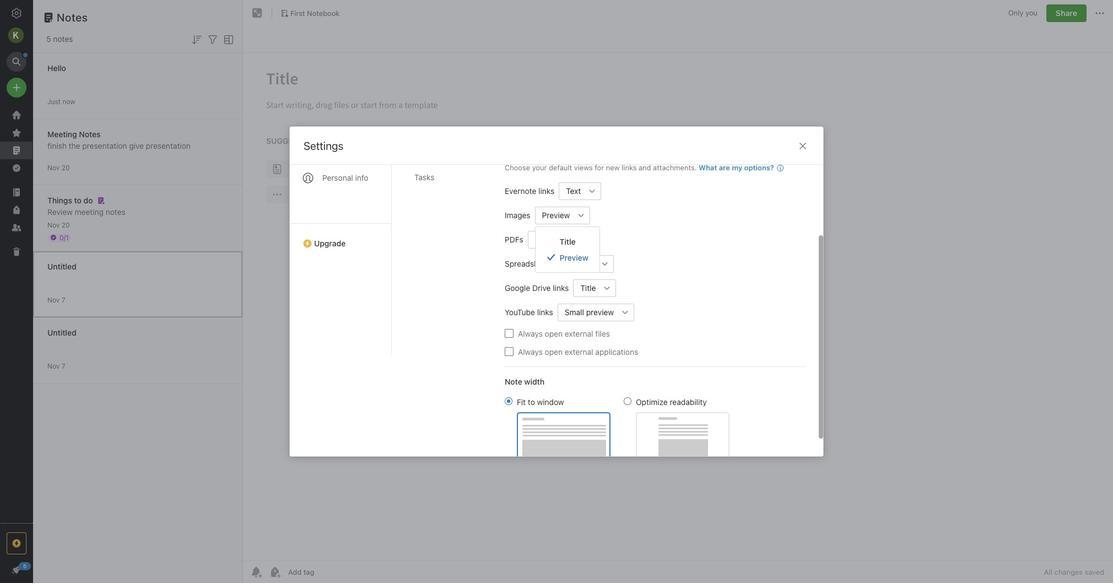 Task type: vqa. For each thing, say whether or not it's contained in the screenshot.


Task type: describe. For each thing, give the bounding box(es) containing it.
preview link
[[536, 249, 600, 265]]

1 nov from the top
[[47, 163, 60, 172]]

only you
[[1009, 8, 1038, 17]]

2 20 from the top
[[62, 221, 70, 229]]

personal
[[322, 173, 353, 182]]

review
[[47, 207, 73, 216]]

option group containing fit to window
[[505, 396, 730, 466]]

settings
[[304, 139, 344, 152]]

notebook
[[307, 9, 340, 17]]

give
[[129, 141, 144, 150]]

preview inside dropdown list menu
[[560, 253, 589, 262]]

meeting
[[47, 129, 77, 139]]

share
[[1056, 8, 1078, 18]]

readability
[[670, 397, 707, 406]]

Optimize readability radio
[[624, 397, 632, 405]]

1 presentation from the left
[[82, 141, 127, 150]]

external for files
[[565, 329, 593, 338]]

1 untitled from the top
[[47, 262, 76, 271]]

choose your default views for new links and attachments.
[[505, 163, 697, 172]]

4 nov from the top
[[47, 362, 60, 370]]

home image
[[10, 109, 23, 122]]

all changes saved
[[1044, 568, 1105, 577]]

Always open external files checkbox
[[505, 329, 514, 338]]

2 nov 7 from the top
[[47, 362, 65, 370]]

review meeting notes
[[47, 207, 126, 216]]

always for always open external applications
[[518, 347, 543, 356]]

what are my options?
[[699, 163, 774, 172]]

5
[[46, 34, 51, 44]]

drive
[[532, 283, 551, 293]]

preview inside button
[[542, 211, 570, 220]]

note
[[505, 377, 522, 386]]

what
[[699, 163, 717, 172]]

add a reminder image
[[250, 566, 263, 579]]

to for things
[[74, 195, 82, 205]]

upgrade button
[[290, 223, 391, 252]]

youtube links
[[505, 308, 553, 317]]

for
[[595, 163, 604, 172]]

Choose default view option for PDFs field
[[528, 231, 597, 248]]

1 nov 20 from the top
[[47, 163, 70, 172]]

2 untitled from the top
[[47, 328, 76, 337]]

links left and
[[622, 163, 637, 172]]

first notebook
[[290, 9, 340, 17]]

title link
[[536, 233, 600, 249]]

optimize
[[636, 397, 668, 406]]

pdfs
[[505, 235, 524, 244]]

hello
[[47, 63, 66, 72]]

single page button
[[528, 231, 580, 248]]

meeting
[[75, 207, 104, 216]]

you
[[1026, 8, 1038, 17]]

applications
[[595, 347, 638, 356]]

title inside title link
[[560, 237, 576, 246]]

fit
[[517, 397, 526, 406]]

notes inside meeting notes finish the presentation give presentation
[[79, 129, 101, 139]]

Choose default view option for YouTube links field
[[558, 303, 634, 321]]

always open external applications
[[518, 347, 638, 356]]

1 nov 7 from the top
[[47, 296, 65, 304]]

0 vertical spatial notes
[[57, 11, 88, 24]]

note window element
[[243, 0, 1113, 583]]

upgrade
[[314, 239, 346, 248]]

links right drive
[[553, 283, 569, 293]]

evernote links
[[505, 186, 555, 196]]

preview
[[586, 308, 614, 317]]

spreadsheets
[[505, 259, 554, 268]]

2 7 from the top
[[62, 362, 65, 370]]

things to do
[[47, 195, 93, 205]]

just now
[[47, 97, 75, 106]]

saved
[[1085, 568, 1105, 577]]

views
[[574, 163, 593, 172]]

Choose default view option for Spreadsheets field
[[558, 255, 614, 273]]

changes
[[1055, 568, 1083, 577]]

tab list containing personal info
[[290, 63, 392, 355]]

Choose default view option for Images field
[[535, 206, 590, 224]]

page
[[559, 235, 577, 244]]

Note Editor text field
[[243, 53, 1113, 561]]

add tag image
[[268, 566, 282, 579]]

2 nov from the top
[[47, 221, 60, 229]]

settings image
[[10, 7, 23, 20]]

Always open external applications checkbox
[[505, 347, 514, 356]]

google drive links
[[505, 283, 569, 293]]

Choose default view option for Google Drive links field
[[573, 279, 616, 297]]

0/1
[[60, 233, 69, 242]]

2 presentation from the left
[[146, 141, 191, 150]]

small
[[565, 308, 584, 317]]

default
[[549, 163, 572, 172]]

share button
[[1047, 4, 1087, 22]]

always for always open external files
[[518, 329, 543, 338]]



Task type: locate. For each thing, give the bounding box(es) containing it.
0 horizontal spatial to
[[74, 195, 82, 205]]

to for fit
[[528, 397, 535, 406]]

and
[[639, 163, 651, 172]]

1 horizontal spatial notes
[[106, 207, 126, 216]]

tree
[[0, 106, 33, 523]]

open down always open external files
[[545, 347, 563, 356]]

optimize readability
[[636, 397, 707, 406]]

1 always from the top
[[518, 329, 543, 338]]

2 always from the top
[[518, 347, 543, 356]]

external up the always open external applications
[[565, 329, 593, 338]]

1 vertical spatial to
[[528, 397, 535, 406]]

1 vertical spatial preview
[[560, 253, 589, 262]]

new
[[606, 163, 620, 172]]

nov 7
[[47, 296, 65, 304], [47, 362, 65, 370]]

images
[[505, 211, 531, 220]]

google
[[505, 283, 530, 293]]

Fit to window radio
[[505, 397, 513, 405]]

just
[[47, 97, 61, 106]]

to right fit at left bottom
[[528, 397, 535, 406]]

tab list
[[290, 63, 392, 355]]

0 vertical spatial open
[[545, 329, 563, 338]]

notes up the
[[79, 129, 101, 139]]

1 vertical spatial untitled
[[47, 328, 76, 337]]

notes up 5 notes
[[57, 11, 88, 24]]

files
[[595, 329, 610, 338]]

1 7 from the top
[[62, 296, 65, 304]]

dropdown list menu
[[536, 233, 600, 265]]

window
[[537, 397, 564, 406]]

1 external from the top
[[565, 329, 593, 338]]

20 up 0/1
[[62, 221, 70, 229]]

links down drive
[[537, 308, 553, 317]]

1 horizontal spatial title
[[581, 283, 596, 293]]

1 vertical spatial 20
[[62, 221, 70, 229]]

connected apps tab
[[290, 144, 391, 166]]

nov
[[47, 163, 60, 172], [47, 221, 60, 229], [47, 296, 60, 304], [47, 362, 60, 370]]

text button
[[559, 182, 584, 200]]

small preview button
[[558, 303, 617, 321]]

7
[[62, 296, 65, 304], [62, 362, 65, 370]]

external down always open external files
[[565, 347, 593, 356]]

1 vertical spatial external
[[565, 347, 593, 356]]

tasks
[[414, 173, 435, 182]]

0 vertical spatial nov 20
[[47, 163, 70, 172]]

0 vertical spatial title
[[560, 237, 576, 246]]

evernote
[[505, 186, 536, 196]]

0 horizontal spatial notes
[[53, 34, 73, 44]]

presentation
[[82, 141, 127, 150], [146, 141, 191, 150]]

preview up single page
[[542, 211, 570, 220]]

the
[[69, 141, 80, 150]]

open for always open external files
[[545, 329, 563, 338]]

presentation right give
[[146, 141, 191, 150]]

close image
[[796, 139, 810, 153]]

single page
[[535, 235, 577, 244]]

nov 20
[[47, 163, 70, 172], [47, 221, 70, 229]]

2 open from the top
[[545, 347, 563, 356]]

note list element
[[33, 0, 243, 583]]

3 nov from the top
[[47, 296, 60, 304]]

things
[[47, 195, 72, 205]]

1 20 from the top
[[62, 163, 70, 172]]

open up the always open external applications
[[545, 329, 563, 338]]

external for applications
[[565, 347, 593, 356]]

always right always open external applications option
[[518, 347, 543, 356]]

1 horizontal spatial presentation
[[146, 141, 191, 150]]

untitled
[[47, 262, 76, 271], [47, 328, 76, 337]]

links down the your
[[539, 186, 555, 196]]

0 vertical spatial 7
[[62, 296, 65, 304]]

my
[[732, 163, 743, 172]]

notes right the 'meeting'
[[106, 207, 126, 216]]

0 horizontal spatial title
[[560, 237, 576, 246]]

attachments.
[[653, 163, 697, 172]]

fit to window
[[517, 397, 564, 406]]

20 down finish
[[62, 163, 70, 172]]

1 vertical spatial notes
[[106, 207, 126, 216]]

external
[[565, 329, 593, 338], [565, 347, 593, 356]]

preview
[[542, 211, 570, 220], [560, 253, 589, 262]]

1 vertical spatial always
[[518, 347, 543, 356]]

single
[[535, 235, 557, 244]]

title inside title button
[[581, 283, 596, 293]]

notes
[[53, 34, 73, 44], [106, 207, 126, 216]]

finish
[[47, 141, 67, 150]]

info
[[355, 173, 368, 182]]

0 vertical spatial always
[[518, 329, 543, 338]]

0 vertical spatial preview
[[542, 211, 570, 220]]

2 external from the top
[[565, 347, 593, 356]]

0 vertical spatial external
[[565, 329, 593, 338]]

notes right 5
[[53, 34, 73, 44]]

5 notes
[[46, 34, 73, 44]]

youtube
[[505, 308, 535, 317]]

links
[[622, 163, 637, 172], [539, 186, 555, 196], [553, 283, 569, 293], [537, 308, 553, 317]]

always open external files
[[518, 329, 610, 338]]

1 vertical spatial nov 7
[[47, 362, 65, 370]]

upgrade image
[[10, 537, 23, 550]]

title
[[560, 237, 576, 246], [581, 283, 596, 293]]

to
[[74, 195, 82, 205], [528, 397, 535, 406]]

expand note image
[[251, 7, 264, 20]]

1 horizontal spatial to
[[528, 397, 535, 406]]

1 vertical spatial title
[[581, 283, 596, 293]]

Choose default view option for Evernote links field
[[559, 182, 601, 200]]

1 vertical spatial 7
[[62, 362, 65, 370]]

1 vertical spatial nov 20
[[47, 221, 70, 229]]

preview down title link
[[560, 253, 589, 262]]

1 vertical spatial notes
[[79, 129, 101, 139]]

0 vertical spatial nov 7
[[47, 296, 65, 304]]

options?
[[744, 163, 774, 172]]

always right "always open external files" checkbox
[[518, 329, 543, 338]]

title button
[[573, 279, 599, 297]]

only
[[1009, 8, 1024, 17]]

open
[[545, 329, 563, 338], [545, 347, 563, 356]]

open for always open external applications
[[545, 347, 563, 356]]

always
[[518, 329, 543, 338], [518, 347, 543, 356]]

nov 20 down review
[[47, 221, 70, 229]]

0 vertical spatial notes
[[53, 34, 73, 44]]

20
[[62, 163, 70, 172], [62, 221, 70, 229]]

1 vertical spatial open
[[545, 347, 563, 356]]

0 vertical spatial to
[[74, 195, 82, 205]]

first
[[290, 9, 305, 17]]

0 vertical spatial untitled
[[47, 262, 76, 271]]

do
[[84, 195, 93, 205]]

all
[[1044, 568, 1053, 577]]

to inside "note list" element
[[74, 195, 82, 205]]

personal info
[[322, 173, 368, 182]]

meeting notes finish the presentation give presentation
[[47, 129, 191, 150]]

small preview
[[565, 308, 614, 317]]

0 horizontal spatial presentation
[[82, 141, 127, 150]]

choose
[[505, 163, 530, 172]]

2 nov 20 from the top
[[47, 221, 70, 229]]

your
[[532, 163, 547, 172]]

notes
[[57, 11, 88, 24], [79, 129, 101, 139]]

presentation right the
[[82, 141, 127, 150]]

nov 20 down finish
[[47, 163, 70, 172]]

first notebook button
[[277, 6, 344, 21]]

now
[[63, 97, 75, 106]]

option group
[[505, 396, 730, 466]]

width
[[524, 377, 545, 386]]

note width
[[505, 377, 545, 386]]

0 vertical spatial 20
[[62, 163, 70, 172]]

tasks tab
[[406, 168, 487, 186]]

to left do
[[74, 195, 82, 205]]

preview button
[[535, 206, 573, 224]]

1 open from the top
[[545, 329, 563, 338]]

text
[[566, 186, 581, 196]]

are
[[719, 163, 730, 172]]



